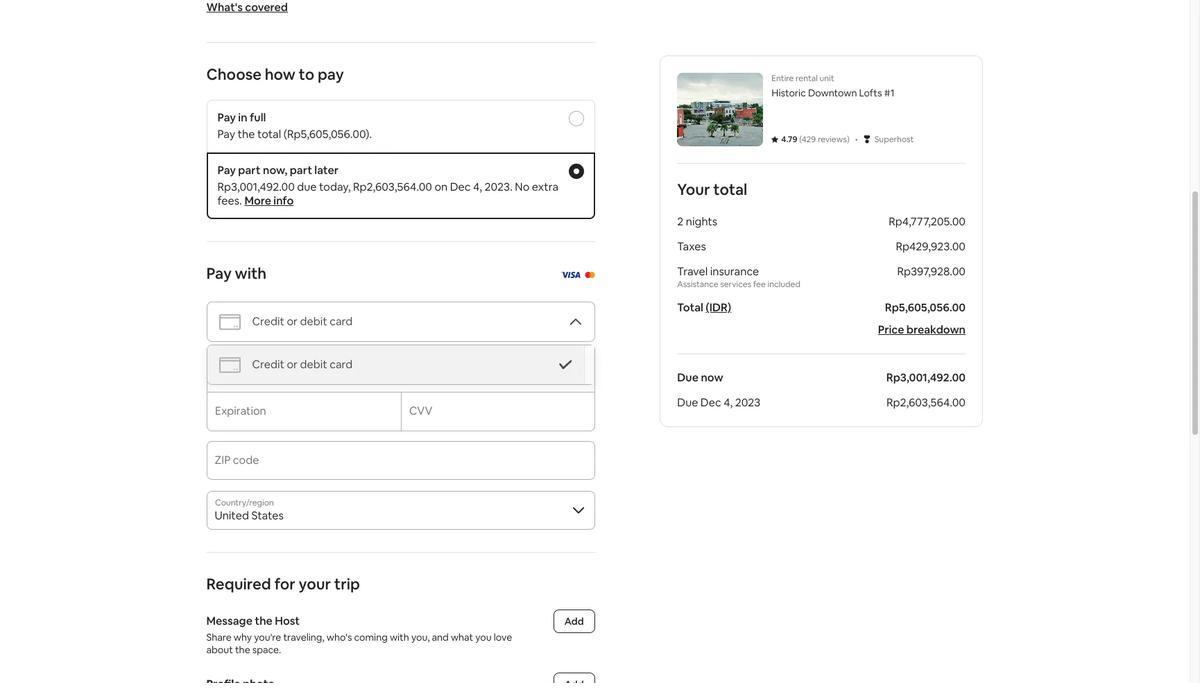 Task type: describe. For each thing, give the bounding box(es) containing it.
in
[[238, 110, 247, 125]]

card for credit card icon
[[330, 357, 353, 372]]

fees.
[[217, 194, 242, 208]]

(idr) button
[[705, 300, 731, 315]]

pay for part
[[217, 163, 236, 178]]

add
[[565, 615, 584, 628]]

due for due dec 4, 2023
[[677, 395, 698, 410]]

trip
[[334, 574, 360, 594]]

2023
[[735, 395, 760, 410]]

price breakdown
[[878, 323, 965, 337]]

now,
[[263, 163, 287, 178]]

assistance
[[677, 279, 718, 290]]

love
[[494, 631, 512, 644]]

2023.
[[485, 180, 513, 194]]

what
[[451, 631, 473, 644]]

included
[[767, 279, 800, 290]]

rp2,603,564.00 inside rp3,001,492.00 due today,  rp2,603,564.00 on dec 4, 2023. no extra fees.
[[353, 180, 432, 194]]

your
[[677, 180, 710, 199]]

share
[[206, 631, 232, 644]]

choose
[[206, 65, 262, 84]]

card for credit card image on the left
[[330, 314, 353, 329]]

•
[[855, 132, 858, 146]]

services
[[720, 279, 751, 290]]

who's
[[327, 631, 352, 644]]

pay
[[318, 65, 344, 84]]

add button
[[553, 610, 595, 633]]

how
[[265, 65, 295, 84]]

host
[[275, 614, 300, 629]]

0 vertical spatial with
[[235, 264, 267, 283]]

credit card image
[[218, 353, 241, 376]]

pay for in
[[217, 110, 236, 125]]

rental
[[795, 73, 817, 84]]

reviews
[[818, 134, 847, 145]]

you,
[[411, 631, 430, 644]]

rp3,001,492.00 for rp3,001,492.00 due today,  rp2,603,564.00 on dec 4, 2023. no extra fees.
[[217, 180, 295, 194]]

#1
[[884, 87, 894, 99]]

united states
[[215, 509, 284, 523]]

superhost
[[874, 134, 914, 145]]

full
[[250, 110, 266, 125]]

now
[[701, 370, 723, 385]]

total inside pay in full pay the total (rp5,605,056.00).
[[257, 127, 281, 142]]

due now
[[677, 370, 723, 385]]

coming
[[354, 631, 388, 644]]

and
[[432, 631, 449, 644]]

price breakdown button
[[878, 323, 965, 337]]

on
[[435, 180, 448, 194]]

extra
[[532, 180, 559, 194]]

required
[[206, 574, 271, 594]]

today,
[[319, 180, 351, 194]]

more info button
[[244, 194, 294, 208]]

mastercard image
[[584, 267, 595, 282]]

united
[[215, 509, 249, 523]]

lofts
[[859, 87, 882, 99]]

breakdown
[[906, 323, 965, 337]]

1 vertical spatial the
[[255, 614, 273, 629]]

1 visa card image from the top
[[560, 267, 580, 282]]

rp429,923.00
[[896, 239, 965, 254]]

credit or debit card for credit card icon
[[252, 357, 353, 372]]

1 vertical spatial 4,
[[723, 395, 732, 410]]

why
[[234, 631, 252, 644]]

credit card image
[[218, 310, 241, 333]]

to
[[299, 65, 314, 84]]

you're
[[254, 631, 281, 644]]

fee
[[753, 279, 765, 290]]

(
[[799, 134, 801, 145]]

downtown
[[808, 87, 857, 99]]

united states element
[[206, 491, 595, 530]]

total (idr)
[[677, 300, 731, 315]]

2 visa card image from the top
[[560, 272, 580, 278]]

assistance services fee included
[[677, 279, 800, 290]]

pay part now, part later
[[217, 163, 339, 178]]

2 nights
[[677, 214, 717, 229]]

rp397,928.00
[[897, 264, 965, 279]]

dec inside rp3,001,492.00 due today,  rp2,603,564.00 on dec 4, 2023. no extra fees.
[[450, 180, 471, 194]]

entire
[[771, 73, 794, 84]]

credit or debit card for credit card image on the left
[[252, 314, 353, 329]]

entire rental unit historic downtown lofts #1
[[771, 73, 894, 99]]

the inside pay in full pay the total (rp5,605,056.00).
[[238, 127, 255, 142]]

2
[[677, 214, 683, 229]]



Task type: vqa. For each thing, say whether or not it's contained in the screenshot.
the bottommost Credit Card icon
yes



Task type: locate. For each thing, give the bounding box(es) containing it.
1 vertical spatial with
[[390, 631, 409, 644]]

1 vertical spatial credit or debit card
[[252, 357, 353, 372]]

pay with
[[206, 264, 267, 283]]

0 vertical spatial or
[[287, 314, 298, 329]]

2 card from the top
[[330, 357, 353, 372]]

message the host share why you're traveling, who's coming with you, and what you love about the space.
[[206, 614, 514, 656]]

rp3,001,492.00 down now,
[[217, 180, 295, 194]]

unit
[[819, 73, 834, 84]]

None radio
[[569, 164, 584, 179]]

with up credit card image on the left
[[235, 264, 267, 283]]

visa card image left mastercard image
[[560, 267, 580, 282]]

the up you're
[[255, 614, 273, 629]]

historic
[[771, 87, 806, 99]]

credit for credit card image on the left
[[252, 314, 284, 329]]

0 horizontal spatial with
[[235, 264, 267, 283]]

required for your trip
[[206, 574, 360, 594]]

card inside add payment method group
[[330, 357, 353, 372]]

1 vertical spatial credit
[[252, 357, 284, 372]]

what's covered button
[[206, 0, 288, 15]]

taxes
[[677, 239, 706, 254]]

0 horizontal spatial rp3,001,492.00
[[217, 180, 295, 194]]

due left now
[[677, 370, 698, 385]]

credit or debit card inside add payment method group
[[252, 357, 353, 372]]

the down in
[[238, 127, 255, 142]]

0 vertical spatial debit
[[300, 314, 327, 329]]

mastercard image
[[584, 272, 595, 278]]

)
[[847, 134, 849, 145]]

due
[[677, 370, 698, 385], [677, 395, 698, 410]]

for
[[274, 574, 295, 594]]

(idr)
[[705, 300, 731, 315]]

credit
[[252, 314, 284, 329], [252, 357, 284, 372]]

message
[[206, 614, 252, 629]]

insurance
[[710, 264, 759, 279]]

with
[[235, 264, 267, 283], [390, 631, 409, 644]]

1 horizontal spatial dec
[[700, 395, 721, 410]]

pay left in
[[217, 110, 236, 125]]

or for credit card image on the left
[[287, 314, 298, 329]]

or inside dropdown button
[[287, 314, 298, 329]]

your total
[[677, 180, 747, 199]]

1 vertical spatial total
[[713, 180, 747, 199]]

1 horizontal spatial part
[[290, 163, 312, 178]]

0 horizontal spatial part
[[238, 163, 261, 178]]

4.79
[[781, 134, 797, 145]]

1 vertical spatial dec
[[700, 395, 721, 410]]

rp3,001,492.00 inside rp3,001,492.00 due today,  rp2,603,564.00 on dec 4, 2023. no extra fees.
[[217, 180, 295, 194]]

1 horizontal spatial 4,
[[723, 395, 732, 410]]

0 horizontal spatial total
[[257, 127, 281, 142]]

1 due from the top
[[677, 370, 698, 385]]

2 credit or debit card from the top
[[252, 357, 353, 372]]

pay for with
[[206, 264, 232, 283]]

due down due now
[[677, 395, 698, 410]]

total
[[677, 300, 703, 315]]

rp3,001,492.00 down price breakdown button
[[886, 370, 965, 385]]

pay in full pay the total (rp5,605,056.00).
[[217, 110, 372, 142]]

1 credit from the top
[[252, 314, 284, 329]]

2 due from the top
[[677, 395, 698, 410]]

credit or debit card inside dropdown button
[[252, 314, 353, 329]]

card
[[330, 314, 353, 329], [330, 357, 353, 372]]

more info
[[244, 194, 294, 208]]

states
[[251, 509, 284, 523]]

or right credit card icon
[[287, 357, 298, 372]]

or right credit card image on the left
[[287, 314, 298, 329]]

due
[[297, 180, 317, 194]]

dec right 'on'
[[450, 180, 471, 194]]

1 vertical spatial debit
[[300, 357, 327, 372]]

1 horizontal spatial with
[[390, 631, 409, 644]]

2 credit from the top
[[252, 357, 284, 372]]

debit inside dropdown button
[[300, 314, 327, 329]]

429
[[801, 134, 816, 145]]

0 vertical spatial credit
[[252, 314, 284, 329]]

4, inside rp3,001,492.00 due today,  rp2,603,564.00 on dec 4, 2023. no extra fees.
[[473, 180, 482, 194]]

more
[[244, 194, 271, 208]]

1 vertical spatial due
[[677, 395, 698, 410]]

None radio
[[569, 111, 584, 126]]

(rp5,605,056.00).
[[284, 127, 372, 142]]

rp3,001,492.00 due today,  rp2,603,564.00 on dec 4, 2023. no extra fees.
[[217, 180, 559, 208]]

1 vertical spatial card
[[330, 357, 353, 372]]

about
[[206, 644, 233, 656]]

0 horizontal spatial dec
[[450, 180, 471, 194]]

debit for credit card icon
[[300, 357, 327, 372]]

visa card image
[[560, 267, 580, 282], [560, 272, 580, 278]]

4, left 2023.
[[473, 180, 482, 194]]

united states button
[[206, 491, 595, 530]]

your
[[299, 574, 331, 594]]

rp3,001,492.00
[[217, 180, 295, 194], [886, 370, 965, 385]]

1 card from the top
[[330, 314, 353, 329]]

0 vertical spatial card
[[330, 314, 353, 329]]

pay
[[217, 110, 236, 125], [217, 127, 235, 142], [217, 163, 236, 178], [206, 264, 232, 283]]

0 vertical spatial rp2,603,564.00
[[353, 180, 432, 194]]

no
[[515, 180, 530, 194]]

1 debit from the top
[[300, 314, 327, 329]]

debit inside add payment method group
[[300, 357, 327, 372]]

rp2,603,564.00
[[353, 180, 432, 194], [886, 395, 965, 410]]

part up due
[[290, 163, 312, 178]]

None text field
[[215, 459, 587, 473]]

debit
[[300, 314, 327, 329], [300, 357, 327, 372]]

4.79 ( 429 reviews )
[[781, 134, 849, 145]]

travel
[[677, 264, 707, 279]]

travel insurance
[[677, 264, 759, 279]]

0 vertical spatial credit or debit card
[[252, 314, 353, 329]]

1 or from the top
[[287, 314, 298, 329]]

2 or from the top
[[287, 357, 298, 372]]

credit for credit card icon
[[252, 357, 284, 372]]

debit for credit card image on the left
[[300, 314, 327, 329]]

0 vertical spatial dec
[[450, 180, 471, 194]]

credit or debit card button
[[206, 302, 595, 342]]

or
[[287, 314, 298, 329], [287, 357, 298, 372]]

info
[[274, 194, 294, 208]]

rp3,001,492.00 for rp3,001,492.00
[[886, 370, 965, 385]]

4, left 2023
[[723, 395, 732, 410]]

1 part from the left
[[238, 163, 261, 178]]

you
[[475, 631, 492, 644]]

part left now,
[[238, 163, 261, 178]]

0 vertical spatial 4,
[[473, 180, 482, 194]]

1 horizontal spatial rp2,603,564.00
[[886, 395, 965, 410]]

1 vertical spatial rp2,603,564.00
[[886, 395, 965, 410]]

pay up credit card image on the left
[[206, 264, 232, 283]]

2 debit from the top
[[300, 357, 327, 372]]

later
[[315, 163, 339, 178]]

rp5,605,056.00
[[885, 300, 965, 315]]

price
[[878, 323, 904, 337]]

1 credit or debit card from the top
[[252, 314, 353, 329]]

or for credit card icon
[[287, 357, 298, 372]]

traveling,
[[283, 631, 324, 644]]

or inside add payment method group
[[287, 357, 298, 372]]

what's covered
[[206, 0, 288, 15]]

the right about
[[235, 644, 250, 656]]

0 horizontal spatial 4,
[[473, 180, 482, 194]]

1 vertical spatial rp3,001,492.00
[[886, 370, 965, 385]]

0 horizontal spatial rp2,603,564.00
[[353, 180, 432, 194]]

4,
[[473, 180, 482, 194], [723, 395, 732, 410]]

total down full
[[257, 127, 281, 142]]

credit or debit card
[[252, 314, 353, 329], [252, 357, 353, 372]]

nights
[[686, 214, 717, 229]]

credit right credit card image on the left
[[252, 314, 284, 329]]

1 horizontal spatial total
[[713, 180, 747, 199]]

credit right credit card icon
[[252, 357, 284, 372]]

total right your
[[713, 180, 747, 199]]

0 vertical spatial total
[[257, 127, 281, 142]]

credit inside add payment method group
[[252, 357, 284, 372]]

due dec 4, 2023
[[677, 395, 760, 410]]

pay up "fees."
[[217, 163, 236, 178]]

card inside the credit or debit card dropdown button
[[330, 314, 353, 329]]

1 horizontal spatial rp3,001,492.00
[[886, 370, 965, 385]]

rp4,777,205.00
[[888, 214, 965, 229]]

add payment method group
[[207, 345, 584, 384]]

dec down now
[[700, 395, 721, 410]]

space.
[[252, 644, 281, 656]]

0 vertical spatial rp3,001,492.00
[[217, 180, 295, 194]]

2 vertical spatial the
[[235, 644, 250, 656]]

pay down the choose
[[217, 127, 235, 142]]

1 vertical spatial or
[[287, 357, 298, 372]]

due for due now
[[677, 370, 698, 385]]

with inside message the host share why you're traveling, who's coming with you, and what you love about the space.
[[390, 631, 409, 644]]

0 vertical spatial the
[[238, 127, 255, 142]]

visa card image left mastercard icon
[[560, 272, 580, 278]]

total
[[257, 127, 281, 142], [713, 180, 747, 199]]

0 vertical spatial due
[[677, 370, 698, 385]]

credit inside dropdown button
[[252, 314, 284, 329]]

with left you,
[[390, 631, 409, 644]]

2 part from the left
[[290, 163, 312, 178]]

choose how to pay
[[206, 65, 344, 84]]



